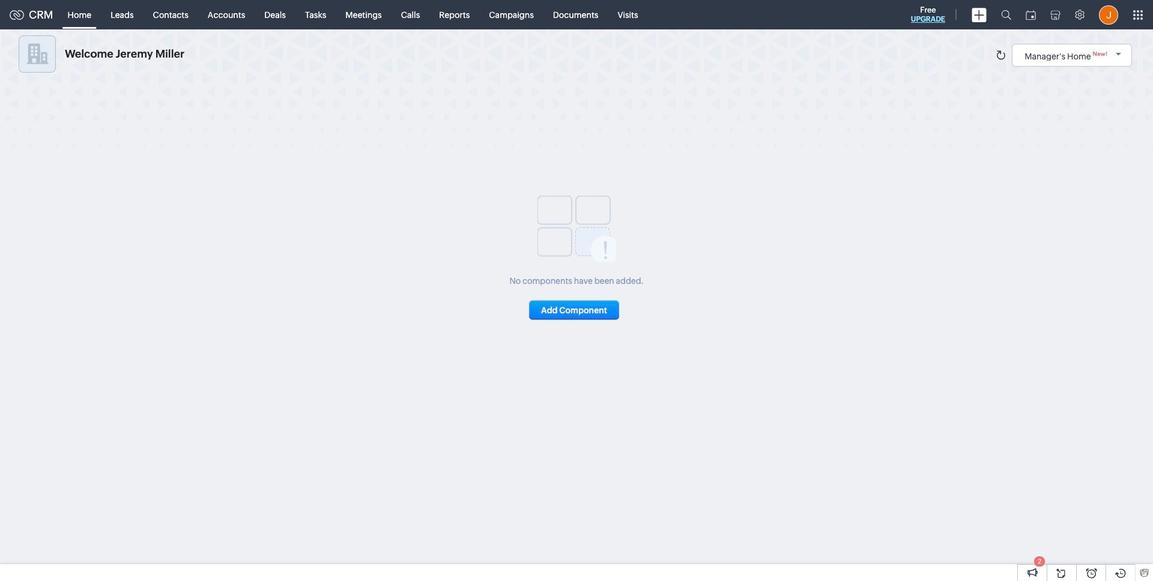 Task type: describe. For each thing, give the bounding box(es) containing it.
create menu element
[[965, 0, 994, 29]]

create menu image
[[972, 8, 987, 22]]

calendar image
[[1026, 10, 1036, 20]]

profile image
[[1099, 5, 1119, 24]]



Task type: vqa. For each thing, say whether or not it's contained in the screenshot.
Logo
yes



Task type: locate. For each thing, give the bounding box(es) containing it.
search element
[[994, 0, 1019, 29]]

search image
[[1001, 10, 1012, 20]]

profile element
[[1092, 0, 1126, 29]]

logo image
[[10, 10, 24, 20]]



